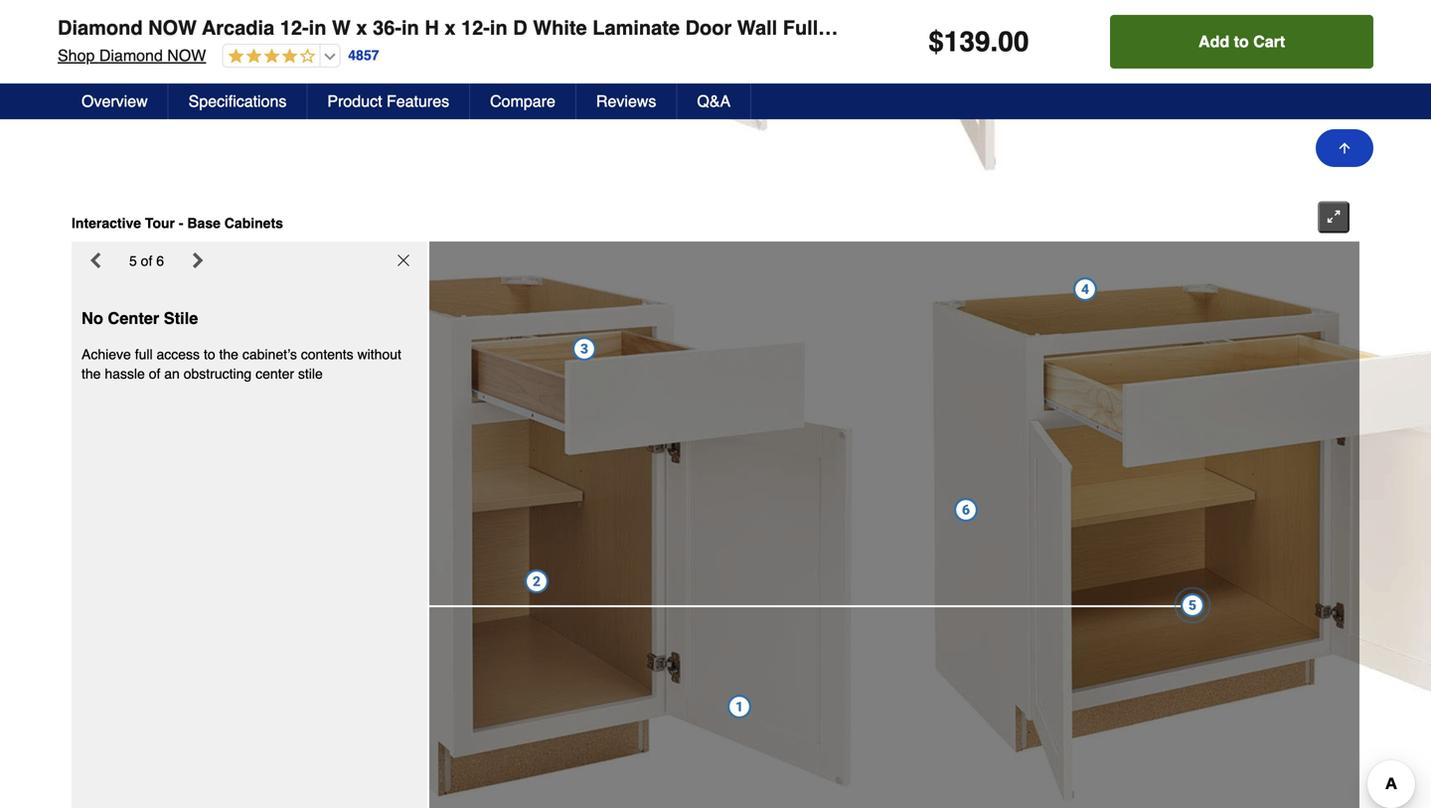 Task type: vqa. For each thing, say whether or not it's contained in the screenshot.
the Kitchen inside the Pot-Filler Kitchen Faucets
no



Task type: locate. For each thing, give the bounding box(es) containing it.
1 horizontal spatial in
[[402, 16, 419, 39]]

0 horizontal spatial the
[[82, 366, 101, 382]]

of
[[141, 253, 152, 269], [149, 366, 160, 382]]

in left h
[[402, 16, 419, 39]]

assembled
[[835, 16, 940, 39]]

1 door from the left
[[686, 16, 732, 39]]

in left w
[[309, 16, 327, 39]]

1 horizontal spatial door
[[1260, 16, 1306, 39]]

diamond up overview
[[99, 46, 163, 65]]

1 vertical spatial now
[[167, 46, 206, 65]]

x right h
[[445, 16, 456, 39]]

now down arcadia
[[167, 46, 206, 65]]

1 horizontal spatial 12-
[[461, 16, 490, 39]]

0 horizontal spatial in
[[309, 16, 327, 39]]

diamond
[[58, 16, 143, 39], [99, 46, 163, 65]]

to
[[1234, 32, 1249, 51], [204, 347, 215, 362]]

0 vertical spatial to
[[1234, 32, 1249, 51]]

36-
[[373, 16, 402, 39]]

diamond up shop
[[58, 16, 143, 39]]

1 vertical spatial the
[[82, 366, 101, 382]]

q&a button
[[677, 84, 752, 119]]

1 vertical spatial to
[[204, 347, 215, 362]]

of right the "5"
[[141, 253, 152, 269]]

1 horizontal spatial to
[[1234, 32, 1249, 51]]

0 vertical spatial of
[[141, 253, 152, 269]]

1 horizontal spatial x
[[445, 16, 456, 39]]

the down achieve
[[82, 366, 101, 382]]

add to cart
[[1199, 32, 1286, 51]]

overview
[[82, 92, 148, 110]]

the up obstructing
[[219, 347, 239, 362]]

arrow up image
[[1337, 140, 1353, 156]]

stile
[[164, 309, 198, 328]]

of left an
[[149, 366, 160, 382]]

2 horizontal spatial in
[[490, 16, 508, 39]]

0 vertical spatial the
[[219, 347, 239, 362]]

1 vertical spatial of
[[149, 366, 160, 382]]

12- right h
[[461, 16, 490, 39]]

interactive tour - base cabinets
[[72, 215, 283, 231]]

product
[[327, 92, 382, 110]]

specifications button
[[169, 84, 308, 119]]

compare button
[[470, 84, 577, 119]]

now
[[148, 16, 197, 39], [167, 46, 206, 65]]

achieve
[[82, 347, 131, 362]]

cabinet's
[[242, 347, 297, 362]]

panel
[[1129, 16, 1182, 39]]

to inside achieve full access to the cabinet's contents without the hassle of an obstructing center stile
[[204, 347, 215, 362]]

1 12- from the left
[[280, 16, 309, 39]]

style)
[[1312, 16, 1366, 39]]

0 vertical spatial now
[[148, 16, 197, 39]]

0 horizontal spatial to
[[204, 347, 215, 362]]

4 stars image
[[223, 48, 316, 66]]

cart
[[1254, 32, 1286, 51]]

contents
[[301, 347, 354, 362]]

1 in from the left
[[309, 16, 327, 39]]

4857
[[348, 47, 379, 63]]

no
[[82, 309, 103, 328]]

139
[[944, 26, 991, 58]]

shop
[[58, 46, 95, 65]]

0 horizontal spatial 12-
[[280, 16, 309, 39]]

0 horizontal spatial door
[[686, 16, 732, 39]]

center
[[256, 366, 294, 382]]

door
[[686, 16, 732, 39], [1260, 16, 1306, 39]]

wall
[[738, 16, 778, 39]]

x right w
[[356, 16, 367, 39]]

12- up the '4 stars' image
[[280, 16, 309, 39]]

specifications
[[189, 92, 287, 110]]

door left style)
[[1260, 16, 1306, 39]]

to inside button
[[1234, 32, 1249, 51]]

0 horizontal spatial x
[[356, 16, 367, 39]]

door left wall
[[686, 16, 732, 39]]

now up shop diamond now on the top
[[148, 16, 197, 39]]

1 horizontal spatial the
[[219, 347, 239, 362]]

12-
[[280, 16, 309, 39], [461, 16, 490, 39]]

to right add
[[1234, 32, 1249, 51]]

x
[[356, 16, 367, 39], [445, 16, 456, 39]]

shaker
[[1188, 16, 1254, 39]]

of inside achieve full access to the cabinet's contents without the hassle of an obstructing center stile
[[149, 366, 160, 382]]

cabinet
[[946, 16, 1019, 39]]

the
[[219, 347, 239, 362], [82, 366, 101, 382]]

compare
[[490, 92, 556, 110]]

in left "d" at the left of the page
[[490, 16, 508, 39]]

in
[[309, 16, 327, 39], [402, 16, 419, 39], [490, 16, 508, 39]]

to up obstructing
[[204, 347, 215, 362]]

1 vertical spatial diamond
[[99, 46, 163, 65]]

0 vertical spatial diamond
[[58, 16, 143, 39]]

no center stile
[[82, 309, 198, 328]]



Task type: describe. For each thing, give the bounding box(es) containing it.
an
[[164, 366, 180, 382]]

6
[[156, 253, 164, 269]]

$ 139 . 00
[[929, 26, 1029, 58]]

2 12- from the left
[[461, 16, 490, 39]]

arcadia
[[202, 16, 275, 39]]

5 of 6
[[129, 253, 164, 269]]

laminate
[[593, 16, 680, 39]]

product features
[[327, 92, 450, 110]]

tour
[[145, 215, 175, 231]]

(recessed
[[1024, 16, 1124, 39]]

overview button
[[62, 84, 169, 119]]

00
[[998, 26, 1029, 58]]

hassle
[[105, 366, 145, 382]]

reviews
[[596, 92, 657, 110]]

access
[[157, 347, 200, 362]]

product features button
[[308, 84, 470, 119]]

d
[[513, 16, 528, 39]]

achieve full access to the cabinet's contents without the hassle of an obstructing center stile
[[82, 347, 402, 382]]

5
[[129, 253, 137, 269]]

w
[[332, 16, 351, 39]]

reviews button
[[577, 84, 677, 119]]

fully
[[783, 16, 830, 39]]

shop diamond now
[[58, 46, 206, 65]]

h
[[425, 16, 439, 39]]

2 x from the left
[[445, 16, 456, 39]]

.
[[991, 26, 998, 58]]

without
[[357, 347, 402, 362]]

white
[[533, 16, 587, 39]]

cabinets
[[224, 215, 283, 231]]

obstructing
[[184, 366, 252, 382]]

$
[[929, 26, 944, 58]]

interactive
[[72, 215, 141, 231]]

stile
[[298, 366, 323, 382]]

center
[[108, 309, 159, 328]]

add
[[1199, 32, 1230, 51]]

2 door from the left
[[1260, 16, 1306, 39]]

1 x from the left
[[356, 16, 367, 39]]

diamond now arcadia 12-in w x 36-in h x 12-in d white laminate door wall fully assembled cabinet (recessed panel shaker door style)
[[58, 16, 1366, 39]]

3 in from the left
[[490, 16, 508, 39]]

-
[[179, 215, 183, 231]]

add to cart button
[[1111, 15, 1374, 69]]

full
[[135, 347, 153, 362]]

features
[[387, 92, 450, 110]]

2 in from the left
[[402, 16, 419, 39]]

q&a
[[697, 92, 731, 110]]

base
[[187, 215, 221, 231]]



